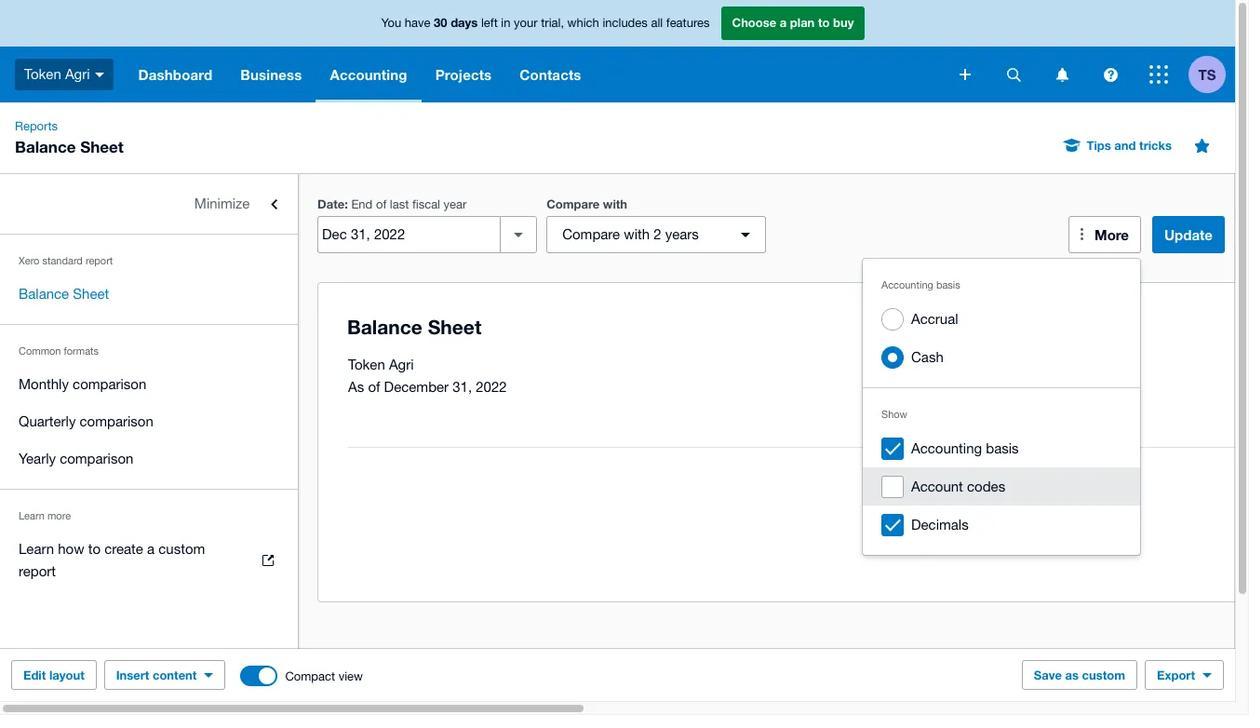 Task type: describe. For each thing, give the bounding box(es) containing it.
0 horizontal spatial basis
[[937, 279, 961, 291]]

accrual
[[912, 311, 959, 327]]

quarterly comparison
[[19, 413, 153, 429]]

dashboard link
[[124, 47, 227, 102]]

custom inside button
[[1082, 668, 1126, 682]]

decimals
[[912, 517, 969, 533]]

tips and tricks
[[1087, 138, 1172, 153]]

compare with
[[547, 196, 628, 211]]

trial,
[[541, 16, 564, 30]]

yearly comparison
[[19, 451, 133, 466]]

view
[[339, 669, 363, 683]]

token agri button
[[0, 47, 124, 102]]

agri for token agri
[[65, 66, 90, 82]]

left
[[481, 16, 498, 30]]

includes
[[603, 16, 648, 30]]

contacts
[[520, 66, 581, 83]]

a inside learn how to create a custom report
[[147, 541, 155, 557]]

yearly
[[19, 451, 56, 466]]

standard
[[42, 255, 83, 266]]

banner containing ts
[[0, 0, 1236, 102]]

formats
[[64, 345, 99, 357]]

svg image
[[1056, 68, 1068, 81]]

your
[[514, 16, 538, 30]]

accounting basis button
[[863, 429, 1141, 467]]

update
[[1165, 226, 1213, 243]]

cash button
[[863, 338, 1141, 376]]

ts button
[[1189, 47, 1236, 102]]

export button
[[1145, 660, 1224, 690]]

and
[[1115, 138, 1136, 153]]

fiscal
[[412, 197, 440, 211]]

account
[[912, 479, 964, 494]]

with for compare with 2 years
[[624, 226, 650, 242]]

report output element
[[348, 413, 1250, 579]]

learn for learn more
[[19, 510, 45, 521]]

compare for compare with
[[547, 196, 600, 211]]

a inside banner
[[780, 15, 787, 30]]

Report title field
[[343, 306, 1250, 349]]

sheet inside reports balance sheet
[[80, 137, 124, 156]]

as
[[1066, 668, 1079, 682]]

balance inside reports balance sheet
[[15, 137, 76, 156]]

as
[[348, 379, 364, 395]]

minimize
[[194, 196, 250, 211]]

show
[[882, 409, 908, 420]]

31,
[[453, 379, 472, 395]]

december
[[384, 379, 449, 395]]

1 vertical spatial balance
[[19, 286, 69, 302]]

projects
[[435, 66, 492, 83]]

more button
[[1069, 216, 1142, 253]]

have
[[405, 16, 431, 30]]

1 horizontal spatial report
[[86, 255, 113, 266]]

xero
[[19, 255, 39, 266]]

year
[[444, 197, 467, 211]]

of for end
[[376, 197, 387, 211]]

balance sheet link
[[0, 276, 298, 313]]

0 vertical spatial accounting basis
[[882, 279, 961, 291]]

of for as
[[368, 379, 380, 395]]

accounting basis inside button
[[912, 440, 1019, 456]]

more
[[1095, 226, 1129, 243]]

tips and tricks button
[[1054, 130, 1183, 160]]

you have 30 days left in your trial, which includes all features
[[381, 15, 710, 30]]

end
[[351, 197, 373, 211]]

update button
[[1153, 216, 1225, 253]]

tricks
[[1140, 138, 1172, 153]]

choose
[[732, 15, 777, 30]]

business button
[[227, 47, 316, 102]]

learn for learn how to create a custom report
[[19, 541, 54, 557]]

insert
[[116, 668, 149, 682]]

remove from favorites image
[[1183, 127, 1221, 164]]

accrual button
[[863, 300, 1141, 338]]

days
[[451, 15, 478, 30]]

edit
[[23, 668, 46, 682]]

account codes
[[912, 479, 1006, 494]]

basis inside button
[[986, 440, 1019, 456]]

projects button
[[421, 47, 506, 102]]

account codes button
[[863, 467, 1141, 506]]

Select end date field
[[318, 217, 500, 252]]

30
[[434, 15, 447, 30]]

common formats
[[19, 345, 99, 357]]

yearly comparison link
[[0, 440, 298, 478]]

contacts button
[[506, 47, 595, 102]]



Task type: locate. For each thing, give the bounding box(es) containing it.
choose a plan to buy
[[732, 15, 854, 30]]

sheet up minimize "button"
[[80, 137, 124, 156]]

which
[[568, 16, 599, 30]]

0 vertical spatial token
[[24, 66, 61, 82]]

0 horizontal spatial report
[[19, 563, 56, 579]]

0 vertical spatial report
[[86, 255, 113, 266]]

learn how to create a custom report
[[19, 541, 205, 579]]

quarterly
[[19, 413, 76, 429]]

tips
[[1087, 138, 1112, 153]]

token up reports
[[24, 66, 61, 82]]

to right how
[[88, 541, 101, 557]]

a right create
[[147, 541, 155, 557]]

of right "as"
[[368, 379, 380, 395]]

edit layout
[[23, 668, 84, 682]]

1 vertical spatial learn
[[19, 541, 54, 557]]

1 vertical spatial of
[[368, 379, 380, 395]]

business
[[240, 66, 302, 83]]

with up compare with 2 years
[[603, 196, 628, 211]]

monthly comparison link
[[0, 366, 298, 403]]

svg image inside token agri popup button
[[95, 72, 104, 77]]

1 vertical spatial with
[[624, 226, 650, 242]]

1 horizontal spatial token
[[348, 357, 385, 372]]

list box
[[863, 259, 1141, 555]]

agri up the december
[[389, 357, 414, 372]]

0 vertical spatial compare
[[547, 196, 600, 211]]

svg image
[[1150, 65, 1169, 84], [1007, 68, 1021, 81], [1104, 68, 1118, 81], [960, 69, 971, 80], [95, 72, 104, 77]]

a
[[780, 15, 787, 30], [147, 541, 155, 557]]

to
[[818, 15, 830, 30], [88, 541, 101, 557]]

2022
[[476, 379, 507, 395]]

with left 2
[[624, 226, 650, 242]]

compare for compare with 2 years
[[563, 226, 620, 242]]

how
[[58, 541, 84, 557]]

accounting inside dropdown button
[[330, 66, 407, 83]]

comparison down formats
[[73, 376, 146, 392]]

with
[[603, 196, 628, 211], [624, 226, 650, 242]]

with for compare with
[[603, 196, 628, 211]]

token inside popup button
[[24, 66, 61, 82]]

0 horizontal spatial to
[[88, 541, 101, 557]]

accounting
[[330, 66, 407, 83], [882, 279, 934, 291], [912, 440, 982, 456]]

1 vertical spatial basis
[[986, 440, 1019, 456]]

years
[[666, 226, 699, 242]]

edit layout button
[[11, 660, 97, 690]]

1 vertical spatial to
[[88, 541, 101, 557]]

learn left more
[[19, 510, 45, 521]]

group containing accrual
[[863, 259, 1141, 555]]

0 horizontal spatial custom
[[159, 541, 205, 557]]

1 vertical spatial agri
[[389, 357, 414, 372]]

1 horizontal spatial custom
[[1082, 668, 1126, 682]]

cash
[[912, 349, 944, 365]]

monthly
[[19, 376, 69, 392]]

0 vertical spatial accounting
[[330, 66, 407, 83]]

balance down reports link
[[15, 137, 76, 156]]

sheet down xero standard report
[[73, 286, 109, 302]]

custom right the as
[[1082, 668, 1126, 682]]

buy
[[833, 15, 854, 30]]

token agri
[[24, 66, 90, 82]]

of
[[376, 197, 387, 211], [368, 379, 380, 395]]

0 horizontal spatial a
[[147, 541, 155, 557]]

token for token agri
[[24, 66, 61, 82]]

to inside learn how to create a custom report
[[88, 541, 101, 557]]

to left buy
[[818, 15, 830, 30]]

list of convenience dates image
[[500, 216, 537, 253]]

custom
[[159, 541, 205, 557], [1082, 668, 1126, 682]]

features
[[666, 16, 710, 30]]

save as custom button
[[1022, 660, 1138, 690]]

reports balance sheet
[[15, 119, 124, 156]]

2
[[654, 226, 662, 242]]

accounting up the account at the bottom right of page
[[912, 440, 982, 456]]

comparison down the quarterly comparison
[[60, 451, 133, 466]]

0 vertical spatial custom
[[159, 541, 205, 557]]

insert content
[[116, 668, 197, 682]]

1 vertical spatial token
[[348, 357, 385, 372]]

1 horizontal spatial basis
[[986, 440, 1019, 456]]

1 learn from the top
[[19, 510, 45, 521]]

1 vertical spatial compare
[[563, 226, 620, 242]]

of inside date : end of last fiscal year
[[376, 197, 387, 211]]

codes
[[967, 479, 1006, 494]]

0 vertical spatial to
[[818, 15, 830, 30]]

0 horizontal spatial token
[[24, 66, 61, 82]]

accounting basis up accrual
[[882, 279, 961, 291]]

:
[[345, 196, 348, 211]]

more
[[47, 510, 71, 521]]

balance down xero
[[19, 286, 69, 302]]

1 horizontal spatial to
[[818, 15, 830, 30]]

all
[[651, 16, 663, 30]]

reports link
[[7, 117, 65, 136]]

monthly comparison
[[19, 376, 146, 392]]

reports
[[15, 119, 58, 133]]

1 vertical spatial sheet
[[73, 286, 109, 302]]

accounting button
[[316, 47, 421, 102]]

learn more
[[19, 510, 71, 521]]

date
[[318, 196, 345, 211]]

compare down compare with
[[563, 226, 620, 242]]

you
[[381, 16, 401, 30]]

compact view
[[285, 669, 363, 683]]

minimize button
[[0, 185, 298, 223]]

custom inside learn how to create a custom report
[[159, 541, 205, 557]]

1 vertical spatial comparison
[[80, 413, 153, 429]]

1 horizontal spatial agri
[[389, 357, 414, 372]]

comparison for monthly comparison
[[73, 376, 146, 392]]

0 vertical spatial a
[[780, 15, 787, 30]]

0 vertical spatial agri
[[65, 66, 90, 82]]

a left plan
[[780, 15, 787, 30]]

in
[[501, 16, 511, 30]]

create
[[104, 541, 143, 557]]

agri up reports balance sheet at the top of the page
[[65, 66, 90, 82]]

token inside token agri as of december 31, 2022
[[348, 357, 385, 372]]

0 vertical spatial comparison
[[73, 376, 146, 392]]

comparison
[[73, 376, 146, 392], [80, 413, 153, 429], [60, 451, 133, 466]]

accounting up accrual
[[882, 279, 934, 291]]

quarterly comparison link
[[0, 403, 298, 440]]

export
[[1157, 668, 1196, 682]]

0 vertical spatial sheet
[[80, 137, 124, 156]]

xero standard report
[[19, 255, 113, 266]]

token for token agri as of december 31, 2022
[[348, 357, 385, 372]]

1 vertical spatial accounting basis
[[912, 440, 1019, 456]]

dashboard
[[138, 66, 213, 83]]

accounting basis up account codes
[[912, 440, 1019, 456]]

group
[[863, 259, 1141, 555]]

0 vertical spatial of
[[376, 197, 387, 211]]

0 vertical spatial basis
[[937, 279, 961, 291]]

2 vertical spatial comparison
[[60, 451, 133, 466]]

2 learn from the top
[[19, 541, 54, 557]]

of inside token agri as of december 31, 2022
[[368, 379, 380, 395]]

comparison for quarterly comparison
[[80, 413, 153, 429]]

sheet
[[80, 137, 124, 156], [73, 286, 109, 302]]

banner
[[0, 0, 1236, 102]]

basis up accrual
[[937, 279, 961, 291]]

balance
[[15, 137, 76, 156], [19, 286, 69, 302]]

1 vertical spatial accounting
[[882, 279, 934, 291]]

report inside learn how to create a custom report
[[19, 563, 56, 579]]

agri for token agri as of december 31, 2022
[[389, 357, 414, 372]]

balance sheet
[[19, 286, 109, 302]]

token up "as"
[[348, 357, 385, 372]]

last
[[390, 197, 409, 211]]

accounting down you on the left top
[[330, 66, 407, 83]]

compare up compare with 2 years
[[547, 196, 600, 211]]

accounting basis
[[882, 279, 961, 291], [912, 440, 1019, 456]]

ts
[[1199, 66, 1216, 82]]

report right the standard
[[86, 255, 113, 266]]

report
[[86, 255, 113, 266], [19, 563, 56, 579]]

save as custom
[[1034, 668, 1126, 682]]

0 vertical spatial with
[[603, 196, 628, 211]]

1 horizontal spatial a
[[780, 15, 787, 30]]

0 vertical spatial learn
[[19, 510, 45, 521]]

common
[[19, 345, 61, 357]]

list box containing accrual
[[863, 259, 1141, 555]]

learn inside learn how to create a custom report
[[19, 541, 54, 557]]

0 vertical spatial balance
[[15, 137, 76, 156]]

compare with 2 years
[[563, 226, 699, 242]]

token agri as of december 31, 2022
[[348, 357, 507, 395]]

plan
[[790, 15, 815, 30]]

save
[[1034, 668, 1062, 682]]

1 vertical spatial report
[[19, 563, 56, 579]]

compact
[[285, 669, 335, 683]]

accounting inside button
[[912, 440, 982, 456]]

custom right create
[[159, 541, 205, 557]]

comparison down monthly comparison link
[[80, 413, 153, 429]]

2 vertical spatial accounting
[[912, 440, 982, 456]]

basis up account codes button
[[986, 440, 1019, 456]]

1 vertical spatial a
[[147, 541, 155, 557]]

layout
[[49, 668, 84, 682]]

learn down learn more
[[19, 541, 54, 557]]

agri inside token agri as of december 31, 2022
[[389, 357, 414, 372]]

agri
[[65, 66, 90, 82], [389, 357, 414, 372]]

report down learn more
[[19, 563, 56, 579]]

0 horizontal spatial agri
[[65, 66, 90, 82]]

of left the "last"
[[376, 197, 387, 211]]

agri inside popup button
[[65, 66, 90, 82]]

date : end of last fiscal year
[[318, 196, 467, 211]]

1 vertical spatial custom
[[1082, 668, 1126, 682]]

learn how to create a custom report link
[[0, 531, 298, 590]]

comparison for yearly comparison
[[60, 451, 133, 466]]



Task type: vqa. For each thing, say whether or not it's contained in the screenshot.
the top Expand Report Group image
no



